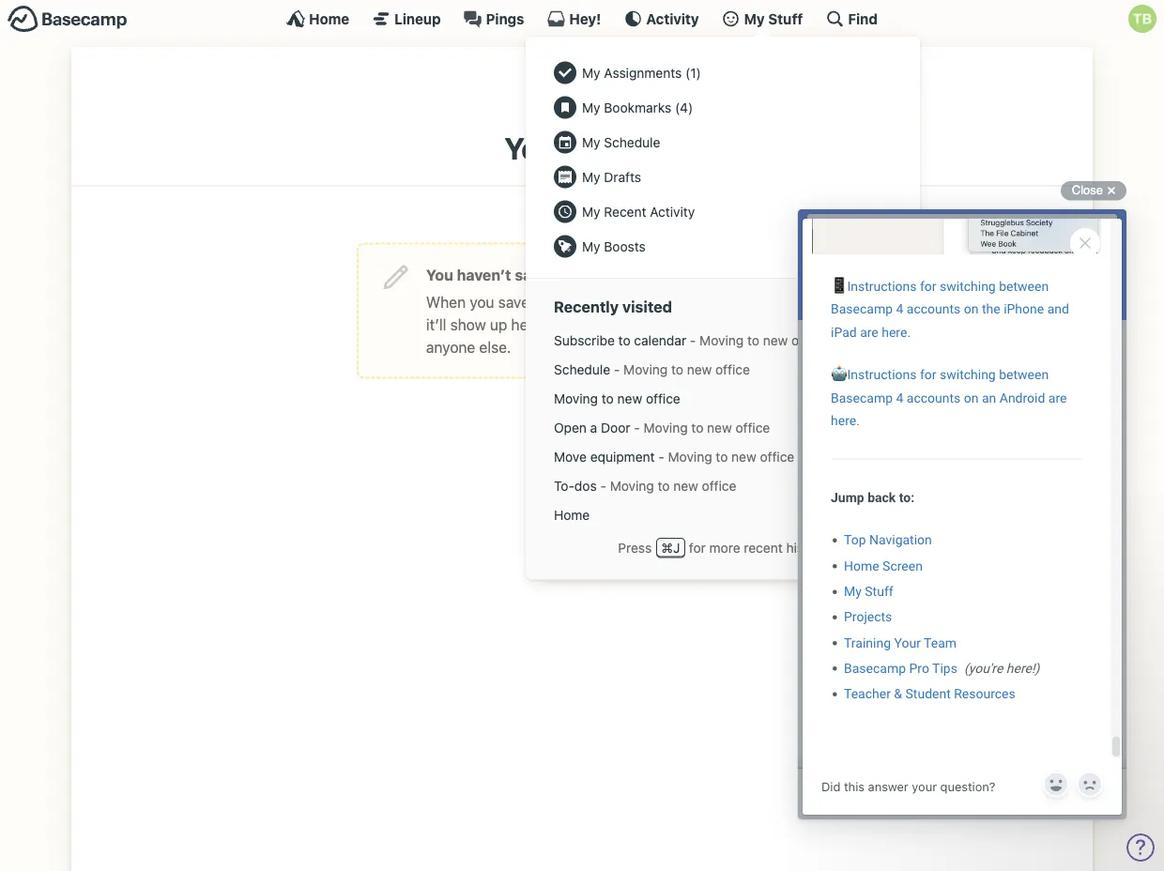 Task type: describe. For each thing, give the bounding box(es) containing it.
switch accounts image
[[8, 5, 128, 34]]

schedule inside my stuff element
[[604, 134, 661, 150]]

moving up open
[[554, 391, 598, 406]]

subscribe
[[554, 333, 615, 348]]

tim burton image
[[552, 66, 612, 126]]

pings button
[[463, 9, 524, 28]]

moving down the equipment
[[610, 478, 654, 494]]

any
[[561, 266, 588, 283]]

lineup
[[395, 10, 441, 27]]

1 vertical spatial home link
[[545, 501, 901, 530]]

open
[[554, 420, 587, 435]]

you haven't saved any drafts yet when you save a message or document as a draft, it'll show up here. your drafts aren't visible to anyone else.
[[426, 266, 769, 356]]

moving down as
[[700, 333, 744, 348]]

my boosts
[[582, 239, 646, 254]]

my for my schedule
[[582, 134, 601, 150]]

my stuff element
[[545, 55, 901, 264]]

- right calendar
[[690, 333, 696, 348]]

- right the 'door'
[[634, 420, 640, 435]]

to down subscribe to calendar - moving to new office
[[671, 362, 684, 377]]

cross small image
[[1101, 179, 1123, 202]]

schedule inside recently visited pages element
[[554, 362, 610, 377]]

office inside moving to new office link
[[646, 391, 681, 406]]

hey!
[[569, 10, 601, 27]]

subscribe to calendar - moving to new office
[[554, 333, 826, 348]]

j
[[673, 540, 680, 555]]

1 vertical spatial drafts
[[584, 315, 625, 333]]

door
[[601, 420, 631, 435]]

recently visited pages element
[[545, 326, 901, 530]]

moving to new office
[[554, 391, 681, 406]]

main element
[[0, 0, 1164, 580]]

as
[[701, 293, 717, 311]]

to up the 'door'
[[602, 391, 614, 406]]

lineup link
[[372, 9, 441, 28]]

close button
[[1061, 179, 1127, 202]]

2 horizontal spatial a
[[721, 293, 729, 311]]

recent
[[604, 204, 646, 219]]

or
[[611, 293, 625, 311]]

tim burton image
[[1129, 5, 1157, 33]]

your drafts
[[505, 131, 660, 166]]

moving down open a door - moving to new office
[[668, 449, 712, 464]]

my for my assignments (1)
[[582, 65, 601, 80]]

it'll
[[426, 315, 446, 333]]

(1)
[[686, 65, 701, 80]]

close
[[1072, 183, 1103, 197]]

my recent activity
[[582, 204, 695, 219]]

0 horizontal spatial a
[[533, 293, 541, 311]]

anyone
[[426, 338, 475, 356]]

to down the move equipment - moving to new office at the bottom of page
[[658, 478, 670, 494]]

0 horizontal spatial home link
[[287, 9, 350, 28]]

equipment
[[590, 449, 655, 464]]

my schedule
[[582, 134, 661, 150]]

my recent activity link
[[545, 194, 901, 229]]

for
[[689, 540, 706, 555]]

you
[[470, 293, 494, 311]]

draft,
[[733, 293, 769, 311]]

open a door - moving to new office
[[554, 420, 770, 435]]

my stuff
[[744, 10, 803, 27]]

message
[[545, 293, 607, 311]]

my boosts link
[[545, 229, 901, 264]]

my for my bookmarks (4)
[[582, 100, 601, 115]]

my schedule link
[[545, 125, 901, 160]]

my for my stuff
[[744, 10, 765, 27]]



Task type: vqa. For each thing, say whether or not it's contained in the screenshot.
November
no



Task type: locate. For each thing, give the bounding box(es) containing it.
drafts for your drafts
[[574, 131, 660, 166]]

to down recently visited
[[619, 333, 631, 348]]

history
[[786, 540, 828, 555]]

document
[[628, 293, 697, 311]]

yet
[[639, 266, 662, 283]]

stuff
[[768, 10, 803, 27]]

activity link
[[624, 9, 699, 28]]

1 vertical spatial drafts
[[604, 169, 641, 185]]

0 vertical spatial activity
[[646, 10, 699, 27]]

visible
[[672, 315, 715, 333]]

schedule
[[604, 134, 661, 150], [554, 362, 610, 377]]

drafts
[[574, 131, 660, 166], [604, 169, 641, 185]]

- down open a door - moving to new office
[[659, 449, 665, 464]]

my drafts link
[[545, 160, 901, 194]]

⌘
[[661, 540, 673, 555]]

my for my boosts
[[582, 239, 601, 254]]

0 vertical spatial drafts
[[591, 266, 635, 283]]

new
[[763, 333, 788, 348], [687, 362, 712, 377], [618, 391, 642, 406], [707, 420, 732, 435], [732, 449, 757, 464], [674, 478, 699, 494]]

home
[[309, 10, 350, 27], [554, 507, 590, 523]]

my drafts
[[582, 169, 641, 185]]

your
[[505, 131, 568, 166], [550, 315, 581, 333]]

⌘ j for more recent history
[[661, 540, 828, 555]]

a
[[533, 293, 541, 311], [721, 293, 729, 311], [590, 420, 597, 435]]

1 vertical spatial schedule
[[554, 362, 610, 377]]

a left the 'door'
[[590, 420, 597, 435]]

my assignments (1)
[[582, 65, 701, 80]]

activity up (1) on the top right of page
[[646, 10, 699, 27]]

move equipment - moving to new office
[[554, 449, 795, 464]]

moving
[[700, 333, 744, 348], [624, 362, 668, 377], [554, 391, 598, 406], [644, 420, 688, 435], [668, 449, 712, 464], [610, 478, 654, 494]]

1 vertical spatial activity
[[650, 204, 695, 219]]

to
[[719, 315, 732, 333], [619, 333, 631, 348], [748, 333, 760, 348], [671, 362, 684, 377], [602, 391, 614, 406], [692, 420, 704, 435], [716, 449, 728, 464], [658, 478, 670, 494]]

visited
[[623, 298, 672, 316]]

1 horizontal spatial a
[[590, 420, 597, 435]]

drafts inside my drafts link
[[604, 169, 641, 185]]

office
[[792, 333, 826, 348], [716, 362, 750, 377], [646, 391, 681, 406], [736, 420, 770, 435], [760, 449, 795, 464], [702, 478, 737, 494]]

else.
[[479, 338, 511, 356]]

bookmarks
[[604, 100, 672, 115]]

dos
[[575, 478, 597, 494]]

a right as
[[721, 293, 729, 311]]

when
[[426, 293, 466, 311]]

- right 'dos' in the bottom of the page
[[600, 478, 607, 494]]

my stuff button
[[722, 9, 803, 28]]

my inside my schedule link
[[582, 134, 601, 150]]

my left stuff
[[744, 10, 765, 27]]

0 vertical spatial home link
[[287, 9, 350, 28]]

boosts
[[604, 239, 646, 254]]

my inside my recent activity link
[[582, 204, 601, 219]]

assignments
[[604, 65, 682, 80]]

drafts for my drafts
[[604, 169, 641, 185]]

here.
[[511, 315, 546, 333]]

cross small image
[[1101, 179, 1123, 202]]

drafts up my drafts in the top of the page
[[574, 131, 660, 166]]

1 vertical spatial your
[[550, 315, 581, 333]]

find button
[[826, 9, 878, 28]]

drafts down the or
[[584, 315, 625, 333]]

1 horizontal spatial home
[[554, 507, 590, 523]]

my left recent
[[582, 204, 601, 219]]

my left assignments
[[582, 65, 601, 80]]

you
[[426, 266, 453, 283]]

to down draft,
[[748, 333, 760, 348]]

my down your drafts
[[582, 169, 601, 185]]

up
[[490, 315, 507, 333]]

my for my drafts
[[582, 169, 601, 185]]

calendar
[[634, 333, 687, 348]]

find
[[848, 10, 878, 27]]

1 vertical spatial home
[[554, 507, 590, 523]]

moving down calendar
[[624, 362, 668, 377]]

aren't
[[628, 315, 668, 333]]

-
[[690, 333, 696, 348], [614, 362, 620, 377], [634, 420, 640, 435], [659, 449, 665, 464], [600, 478, 607, 494]]

your inside you haven't saved any drafts yet when you save a message or document as a draft, it'll show up here. your drafts aren't visible to anyone else.
[[550, 315, 581, 333]]

activity right recent
[[650, 204, 695, 219]]

activity
[[646, 10, 699, 27], [650, 204, 695, 219]]

home link up 'more'
[[545, 501, 901, 530]]

my inside my stuff dropdown button
[[744, 10, 765, 27]]

save
[[498, 293, 529, 311]]

schedule down my bookmarks (4)
[[604, 134, 661, 150]]

drafts
[[591, 266, 635, 283], [584, 315, 625, 333]]

0 vertical spatial your
[[505, 131, 568, 166]]

home link
[[287, 9, 350, 28], [545, 501, 901, 530]]

my up my drafts in the top of the page
[[582, 134, 601, 150]]

more
[[710, 540, 741, 555]]

a right save
[[533, 293, 541, 311]]

(4)
[[675, 100, 693, 115]]

drafts up the or
[[591, 266, 635, 283]]

recently visited
[[554, 298, 672, 316]]

to inside you haven't saved any drafts yet when you save a message or document as a draft, it'll show up here. your drafts aren't visible to anyone else.
[[719, 315, 732, 333]]

my
[[744, 10, 765, 27], [582, 65, 601, 80], [582, 100, 601, 115], [582, 134, 601, 150], [582, 169, 601, 185], [582, 204, 601, 219], [582, 239, 601, 254]]

my up your drafts
[[582, 100, 601, 115]]

to right visible
[[719, 315, 732, 333]]

schedule - moving to new office
[[554, 362, 750, 377]]

activity inside my stuff element
[[650, 204, 695, 219]]

show
[[450, 315, 486, 333]]

recently
[[554, 298, 619, 316]]

moving to new office link
[[545, 384, 901, 413]]

hey! button
[[547, 9, 601, 28]]

home down the to-
[[554, 507, 590, 523]]

my up any
[[582, 239, 601, 254]]

your down tim burton image
[[505, 131, 568, 166]]

0 vertical spatial home
[[309, 10, 350, 27]]

to-dos - moving to new office
[[554, 478, 737, 494]]

my inside my drafts link
[[582, 169, 601, 185]]

home left lineup link
[[309, 10, 350, 27]]

home inside recently visited pages element
[[554, 507, 590, 523]]

my inside my boosts link
[[582, 239, 601, 254]]

0 vertical spatial drafts
[[574, 131, 660, 166]]

1 horizontal spatial home link
[[545, 501, 901, 530]]

- up moving to new office
[[614, 362, 620, 377]]

moving up the move equipment - moving to new office at the bottom of page
[[644, 420, 688, 435]]

my for my recent activity
[[582, 204, 601, 219]]

0 vertical spatial schedule
[[604, 134, 661, 150]]

to up the move equipment - moving to new office at the bottom of page
[[692, 420, 704, 435]]

drafts down my schedule
[[604, 169, 641, 185]]

recent
[[744, 540, 783, 555]]

saved
[[515, 266, 558, 283]]

pings
[[486, 10, 524, 27]]

move
[[554, 449, 587, 464]]

haven't
[[457, 266, 511, 283]]

0 horizontal spatial home
[[309, 10, 350, 27]]

to down moving to new office link
[[716, 449, 728, 464]]

home link left lineup link
[[287, 9, 350, 28]]

schedule down subscribe
[[554, 362, 610, 377]]

your down message
[[550, 315, 581, 333]]

to-
[[554, 478, 575, 494]]

my bookmarks (4)
[[582, 100, 693, 115]]

press
[[618, 540, 652, 555]]



